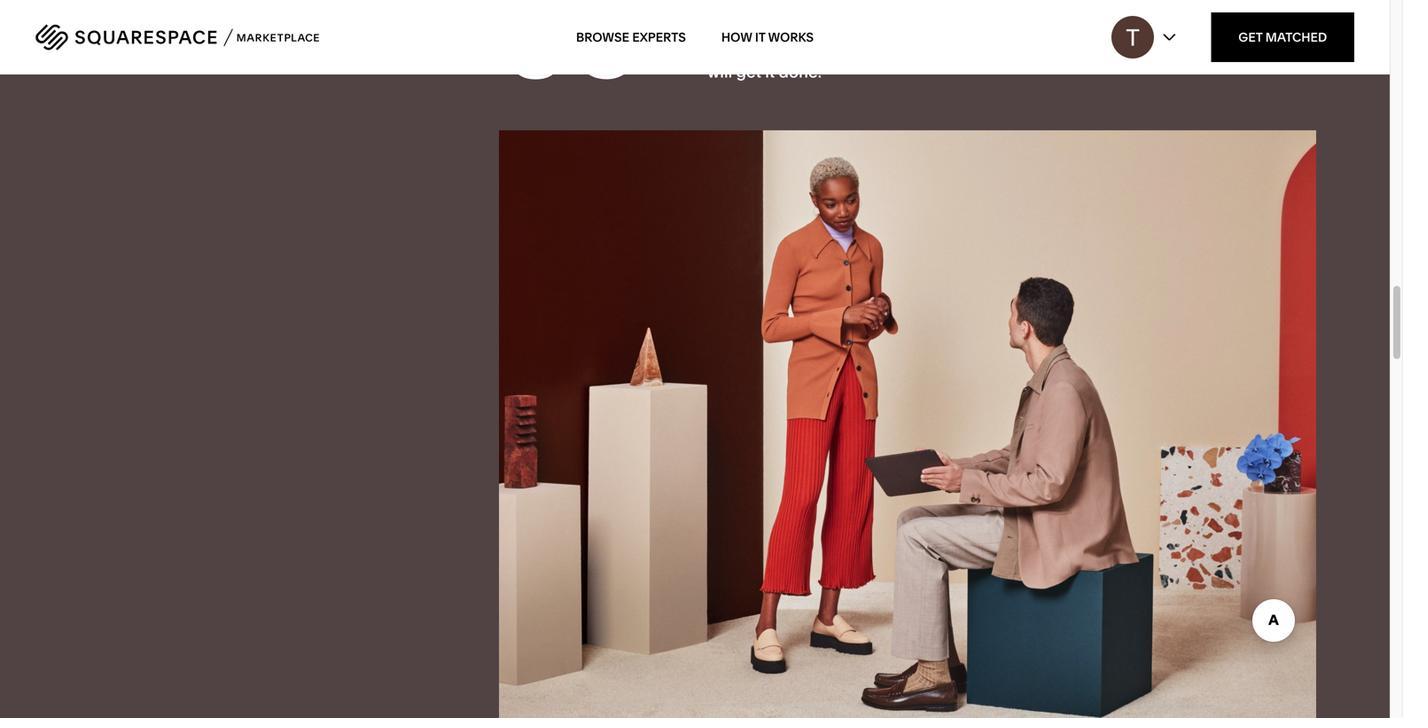 Task type: vqa. For each thing, say whether or not it's contained in the screenshot.
designed
no



Task type: describe. For each thing, give the bounding box(es) containing it.
1 horizontal spatial your
[[993, 43, 1027, 63]]

1 horizontal spatial a
[[1047, 24, 1056, 43]]

matched
[[1266, 30, 1328, 45]]

get matched link
[[1212, 12, 1355, 62]]

get matched
[[1239, 30, 1328, 45]]

works
[[769, 30, 814, 45]]

done.
[[779, 62, 822, 82]]

to
[[1148, 24, 1163, 43]]

site
[[771, 43, 798, 63]]

squarespace
[[1031, 43, 1131, 63]]

tweaks
[[1090, 24, 1144, 43]]

get
[[736, 62, 762, 82]]

experts
[[633, 30, 686, 45]]

0 horizontal spatial your
[[739, 24, 772, 43]]

browse experts link
[[576, 12, 686, 62]]

how it works link
[[722, 12, 814, 62]]

will
[[708, 62, 733, 82]]

get your website. whether you're looking for a few tweaks to your existing site or want a brand new site, your squarespace expert will get it done.
[[708, 24, 1200, 82]]

site,
[[959, 43, 990, 63]]

browse
[[576, 30, 630, 45]]

new
[[923, 43, 955, 63]]

website.
[[776, 24, 839, 43]]

brand
[[874, 43, 920, 63]]

squarespace marketplace image
[[35, 24, 319, 51]]



Task type: locate. For each thing, give the bounding box(es) containing it.
how
[[722, 30, 753, 45]]

or
[[802, 43, 818, 63]]

get left matched
[[1239, 30, 1263, 45]]

get for get your website. whether you're looking for a few tweaks to your existing site or want a brand new site, your squarespace expert will get it done.
[[708, 24, 735, 43]]

for
[[1022, 24, 1043, 43]]

browse experts
[[576, 30, 686, 45]]

few
[[1060, 24, 1087, 43]]

2 horizontal spatial your
[[1166, 24, 1200, 43]]

get
[[708, 24, 735, 43], [1239, 30, 1263, 45]]

how it works
[[722, 30, 814, 45]]

looking
[[962, 24, 1019, 43]]

your
[[739, 24, 772, 43], [1166, 24, 1200, 43], [993, 43, 1027, 63]]

it
[[765, 62, 775, 82]]

it
[[755, 30, 766, 45]]

a
[[1047, 24, 1056, 43], [862, 43, 871, 63]]

a right for
[[1047, 24, 1056, 43]]

existing
[[708, 43, 767, 63]]

1 horizontal spatial get
[[1239, 30, 1263, 45]]

get for get matched
[[1239, 30, 1263, 45]]

expert
[[1135, 43, 1184, 63]]

0 horizontal spatial a
[[862, 43, 871, 63]]

get inside get your website. whether you're looking for a few tweaks to your existing site or want a brand new site, your squarespace expert will get it done.
[[708, 24, 735, 43]]

whether
[[843, 24, 908, 43]]

a right want
[[862, 43, 871, 63]]

get up the will
[[708, 24, 735, 43]]

you're
[[911, 24, 958, 43]]

0 horizontal spatial get
[[708, 24, 735, 43]]

want
[[821, 43, 858, 63]]



